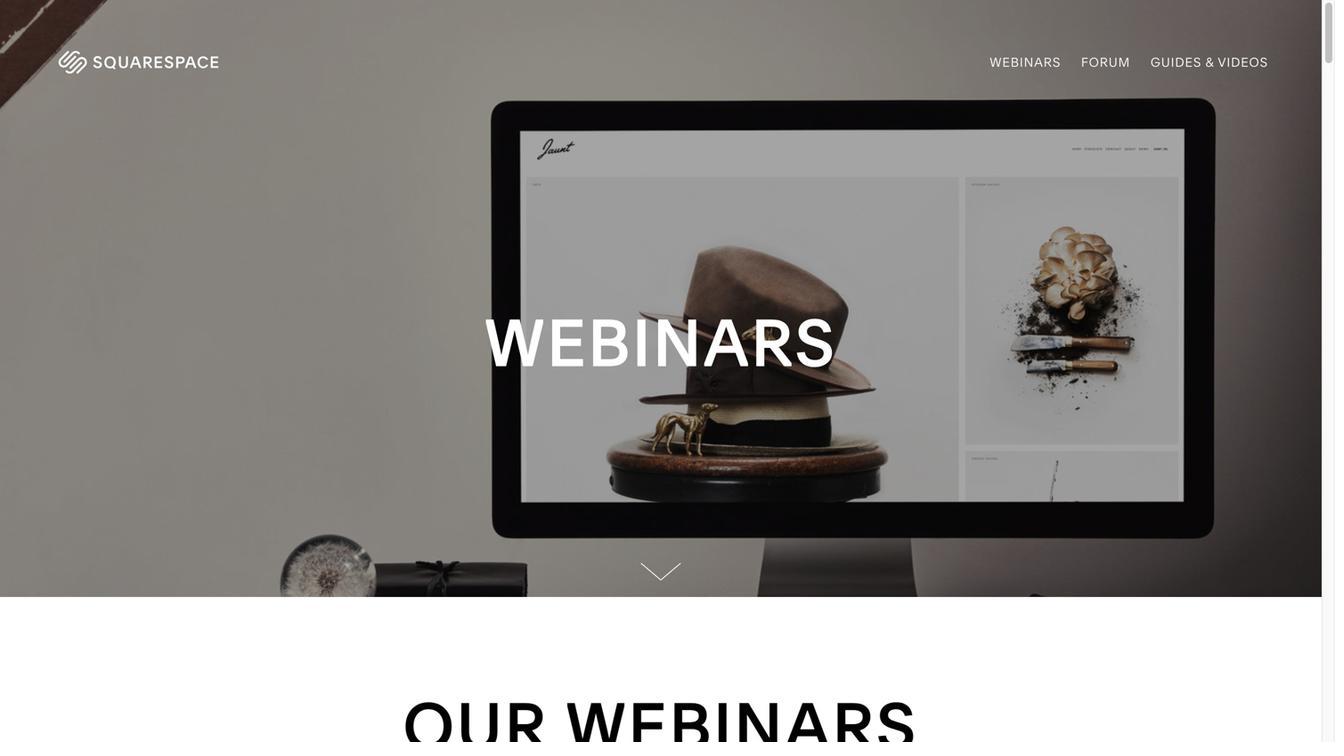 Task type: locate. For each thing, give the bounding box(es) containing it.
videos
[[1218, 55, 1268, 70]]

guides & videos link
[[1151, 48, 1268, 76]]

squarespace learning & community image
[[45, 40, 232, 85]]

&
[[1206, 55, 1214, 70]]

webinars
[[990, 55, 1061, 70]]

forum link
[[1081, 48, 1131, 76]]



Task type: vqa. For each thing, say whether or not it's contained in the screenshot.
Guides
yes



Task type: describe. For each thing, give the bounding box(es) containing it.
guides & videos
[[1151, 55, 1268, 70]]

forum
[[1081, 55, 1131, 70]]

webinars
[[485, 305, 837, 382]]

webinars link
[[990, 48, 1061, 76]]

guides
[[1151, 55, 1202, 70]]



